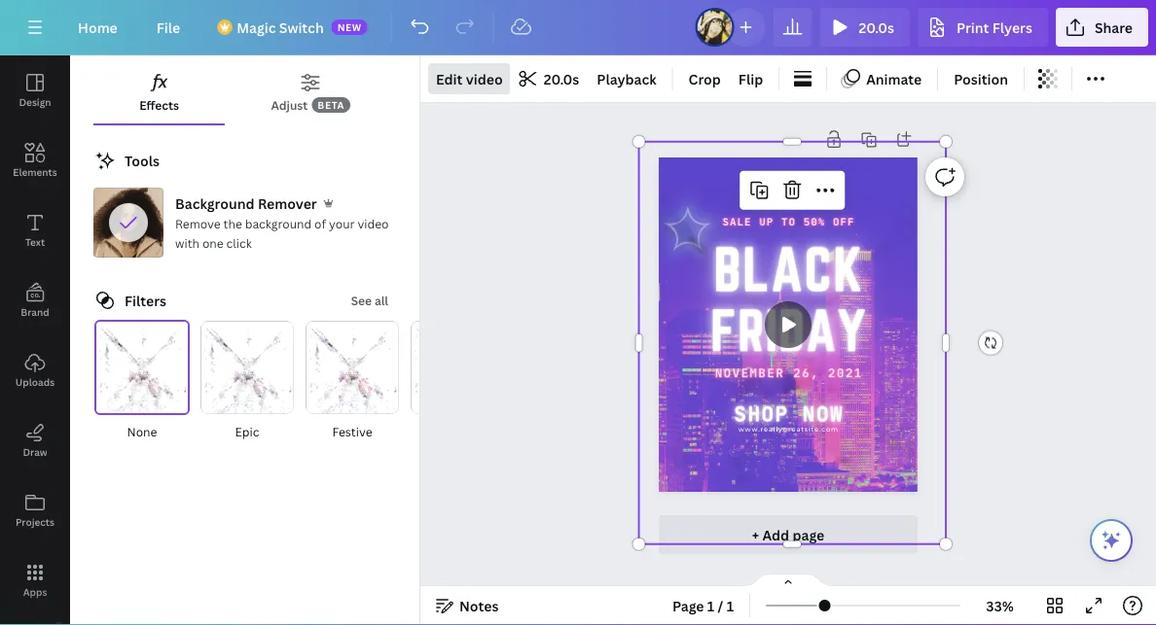 Task type: locate. For each thing, give the bounding box(es) containing it.
print flyers
[[957, 18, 1033, 37]]

33%
[[986, 597, 1014, 616]]

shop now
[[734, 401, 844, 426]]

shop
[[734, 401, 789, 426]]

none button
[[93, 320, 191, 443]]

0 vertical spatial 20.0s button
[[820, 8, 910, 47]]

video
[[466, 70, 503, 88], [358, 216, 389, 232]]

2 1 from the left
[[727, 597, 734, 616]]

see all
[[351, 293, 388, 309]]

edit video button
[[428, 63, 511, 94]]

+ add page
[[752, 526, 825, 545]]

uploads button
[[0, 336, 70, 406]]

20.0s for 20.0s 'button' in main menu bar
[[859, 18, 895, 37]]

remove the background of your video with one click
[[175, 216, 389, 251]]

position
[[954, 70, 1008, 88]]

edit video
[[436, 70, 503, 88]]

1 vertical spatial video
[[358, 216, 389, 232]]

with
[[175, 235, 200, 251]]

switch
[[279, 18, 324, 37]]

0 horizontal spatial 20.0s button
[[513, 63, 587, 94]]

remover
[[258, 194, 317, 213]]

1 vertical spatial 20.0s button
[[513, 63, 587, 94]]

20.0s down main menu bar
[[544, 70, 579, 88]]

background remover
[[175, 194, 317, 213]]

1 horizontal spatial 20.0s
[[859, 18, 895, 37]]

0 vertical spatial video
[[466, 70, 503, 88]]

epic button
[[199, 320, 296, 443]]

video right the your
[[358, 216, 389, 232]]

20.0s button up animate popup button
[[820, 8, 910, 47]]

+ add page button
[[659, 516, 918, 555]]

festive
[[332, 424, 372, 440]]

1 horizontal spatial 20.0s button
[[820, 8, 910, 47]]

effects
[[139, 97, 179, 113]]

/
[[718, 597, 724, 616]]

1 1 from the left
[[708, 597, 715, 616]]

0 horizontal spatial 1
[[708, 597, 715, 616]]

design
[[19, 95, 51, 109]]

show pages image
[[742, 573, 835, 589]]

20.0s up animate popup button
[[859, 18, 895, 37]]

edit
[[436, 70, 463, 88]]

26,
[[794, 366, 820, 381]]

1
[[708, 597, 715, 616], [727, 597, 734, 616]]

1 horizontal spatial video
[[466, 70, 503, 88]]

uploads
[[15, 376, 55, 389]]

1 horizontal spatial 1
[[727, 597, 734, 616]]

apps
[[23, 586, 47, 599]]

0 horizontal spatial 20.0s
[[544, 70, 579, 88]]

+
[[752, 526, 759, 545]]

the
[[223, 216, 242, 232]]

click
[[226, 235, 252, 251]]

20.0s
[[859, 18, 895, 37], [544, 70, 579, 88]]

main menu bar
[[0, 0, 1156, 55]]

now
[[803, 401, 844, 426]]

remove
[[175, 216, 221, 232]]

print flyers button
[[918, 8, 1048, 47]]

flyers
[[993, 18, 1033, 37]]

20.0s button
[[820, 8, 910, 47], [513, 63, 587, 94]]

november
[[715, 366, 785, 381]]

of
[[315, 216, 326, 232]]

background
[[245, 216, 312, 232]]

1 right /
[[727, 597, 734, 616]]

background
[[175, 194, 255, 213]]

50%
[[804, 216, 826, 229]]

home
[[78, 18, 118, 37]]

0 vertical spatial 20.0s
[[859, 18, 895, 37]]

sale
[[723, 216, 752, 229]]

crop button
[[681, 63, 729, 94]]

off
[[833, 216, 855, 229]]

friday
[[711, 299, 867, 362]]

20.0s inside main menu bar
[[859, 18, 895, 37]]

your
[[329, 216, 355, 232]]

page 1 / 1
[[673, 597, 734, 616]]

text
[[25, 236, 45, 249]]

video inside remove the background of your video with one click
[[358, 216, 389, 232]]

notes
[[459, 597, 499, 616]]

1 vertical spatial 20.0s
[[544, 70, 579, 88]]

print
[[957, 18, 989, 37]]

20.0s button down main menu bar
[[513, 63, 587, 94]]

playback
[[597, 70, 657, 88]]

see all button
[[351, 291, 388, 311]]

0 horizontal spatial video
[[358, 216, 389, 232]]

see
[[351, 293, 372, 309]]

adjust
[[271, 97, 308, 113]]

text button
[[0, 196, 70, 266]]

design button
[[0, 55, 70, 126]]

add
[[763, 526, 790, 545]]

animate button
[[835, 63, 930, 94]]

1 left /
[[708, 597, 715, 616]]

video right edit
[[466, 70, 503, 88]]



Task type: vqa. For each thing, say whether or not it's contained in the screenshot.
effects
yes



Task type: describe. For each thing, give the bounding box(es) containing it.
animate
[[867, 70, 922, 88]]

www.reallygreatsite.com
[[739, 426, 839, 434]]

magic switch
[[237, 18, 324, 37]]

effects button
[[93, 63, 225, 124]]

magic
[[237, 18, 276, 37]]

brand button
[[0, 266, 70, 336]]

crop
[[689, 70, 721, 88]]

tools
[[125, 151, 160, 170]]

filters
[[125, 292, 166, 310]]

draw button
[[0, 406, 70, 476]]

elements
[[13, 165, 57, 179]]

flip
[[739, 70, 763, 88]]

projects
[[16, 516, 55, 529]]

new
[[337, 20, 362, 34]]

adjust beta
[[271, 97, 345, 113]]

share
[[1095, 18, 1133, 37]]

33% button
[[969, 591, 1032, 622]]

none
[[127, 424, 157, 440]]

notes button
[[428, 591, 507, 622]]

sale up to 50% off
[[723, 216, 855, 229]]

apps button
[[0, 546, 70, 616]]

festive button
[[304, 320, 401, 443]]

november 26, 2021
[[715, 366, 863, 381]]

position button
[[946, 63, 1016, 94]]

all
[[375, 293, 388, 309]]

beta
[[318, 98, 345, 111]]

home link
[[62, 8, 133, 47]]

draw
[[23, 446, 47, 459]]

up
[[760, 216, 774, 229]]

projects button
[[0, 476, 70, 546]]

side panel tab list
[[0, 55, 70, 626]]

canva assistant image
[[1100, 530, 1123, 553]]

flip button
[[731, 63, 771, 94]]

video inside "popup button"
[[466, 70, 503, 88]]

brand
[[21, 306, 49, 319]]

20.0s for 20.0s 'button' to the left
[[544, 70, 579, 88]]

one
[[202, 235, 224, 251]]

summer button
[[409, 320, 506, 443]]

to
[[782, 216, 796, 229]]

2021
[[828, 366, 863, 381]]

elements button
[[0, 126, 70, 196]]

epic
[[235, 424, 259, 440]]

20.0s button inside main menu bar
[[820, 8, 910, 47]]

black
[[714, 236, 864, 303]]

file button
[[141, 8, 196, 47]]

share button
[[1056, 8, 1149, 47]]

file
[[157, 18, 180, 37]]

summer
[[434, 424, 481, 440]]

playback button
[[589, 63, 665, 94]]

page
[[793, 526, 825, 545]]

page
[[673, 597, 704, 616]]



